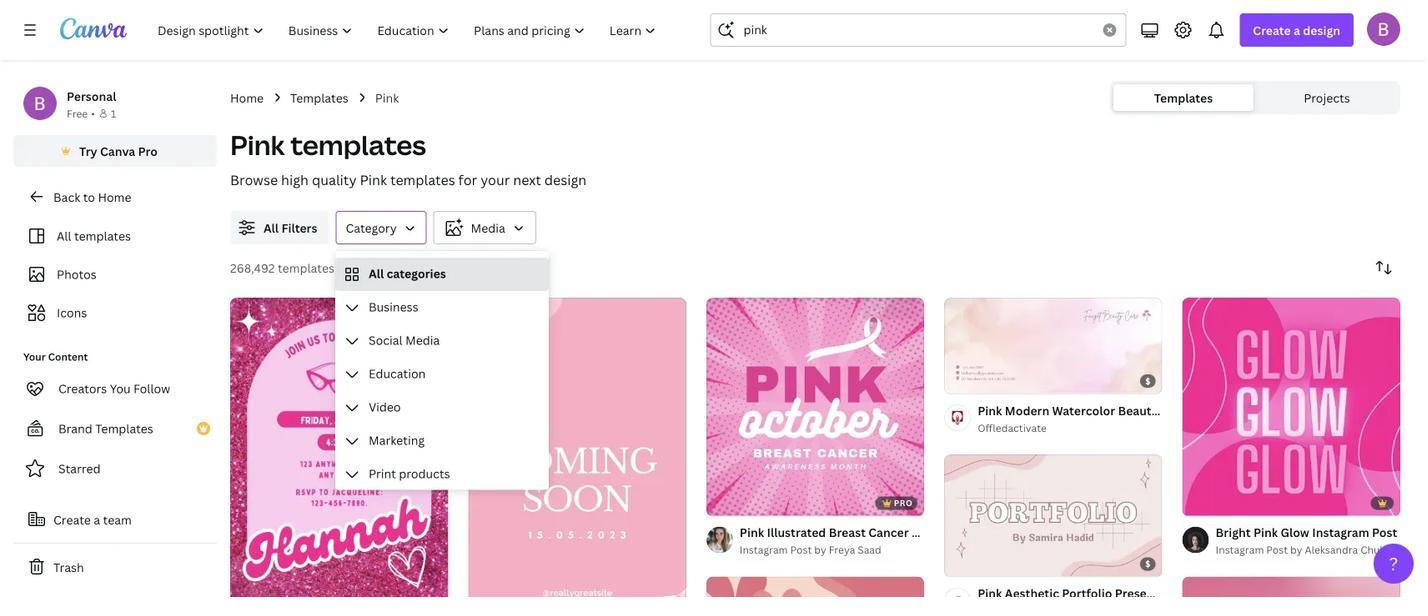 Task type: vqa. For each thing, say whether or not it's contained in the screenshot.
THE PRESENTATIONS
no



Task type: locate. For each thing, give the bounding box(es) containing it.
browse
[[230, 171, 278, 189]]

all inside "button"
[[369, 266, 384, 282]]

1 vertical spatial create
[[53, 512, 91, 528]]

a
[[1294, 22, 1301, 38], [94, 512, 100, 528]]

0 horizontal spatial by
[[814, 543, 826, 557]]

instagram down illustrated
[[740, 543, 788, 557]]

pink right quality
[[360, 171, 387, 189]]

trash
[[53, 559, 84, 575]]

templates up photos link
[[74, 228, 131, 244]]

design right next
[[545, 171, 587, 189]]

0 horizontal spatial home
[[98, 189, 131, 205]]

all up the "business"
[[369, 266, 384, 282]]

icons link
[[23, 297, 207, 329]]

1 of 11 link
[[945, 454, 1163, 577]]

1 horizontal spatial by
[[1291, 543, 1303, 557]]

0 vertical spatial home
[[230, 90, 264, 106]]

brand templates link
[[13, 412, 217, 445]]

home right to
[[98, 189, 131, 205]]

instagram down the bright
[[1216, 543, 1264, 557]]

0 vertical spatial create
[[1253, 22, 1291, 38]]

1 horizontal spatial a
[[1294, 22, 1301, 38]]

1 horizontal spatial all
[[264, 220, 279, 236]]

post
[[1035, 525, 1061, 540], [1372, 525, 1398, 541], [790, 543, 812, 557], [1267, 543, 1288, 557]]

templates for all
[[74, 228, 131, 244]]

0 horizontal spatial all
[[57, 228, 71, 244]]

all inside button
[[264, 220, 279, 236]]

?
[[1389, 552, 1399, 576]]

envelope
[[1190, 403, 1243, 418]]

0 vertical spatial design
[[1303, 22, 1341, 38]]

1 right •
[[111, 106, 116, 120]]

by down glow
[[1291, 543, 1303, 557]]

pink
[[375, 90, 399, 106], [230, 127, 285, 163], [360, 171, 387, 189], [978, 403, 1002, 418], [740, 525, 764, 540], [1254, 525, 1278, 541]]

by
[[814, 543, 826, 557], [1291, 543, 1303, 557]]

by left freya at the right bottom
[[814, 543, 826, 557]]

1 horizontal spatial media
[[471, 220, 505, 236]]

1 $ from the top
[[1146, 375, 1151, 387]]

1 for 1
[[111, 106, 116, 120]]

a for design
[[1294, 22, 1301, 38]]

instagram up 11
[[975, 525, 1033, 540]]

illustrated
[[767, 525, 826, 540]]

1 by from the left
[[814, 543, 826, 557]]

1 vertical spatial 1
[[956, 558, 961, 569]]

1
[[111, 106, 116, 120], [956, 558, 961, 569]]

pink up offledactivate
[[978, 403, 1002, 418]]

education button
[[335, 358, 549, 391]]

minimalist pink instagram story image
[[1183, 577, 1401, 597]]

pink left glow
[[1254, 525, 1278, 541]]

0 vertical spatial 1
[[111, 106, 116, 120]]

brand
[[58, 421, 92, 437]]

$
[[1146, 375, 1151, 387], [1146, 558, 1151, 570]]

instagram
[[975, 525, 1033, 540], [1312, 525, 1369, 541], [740, 543, 788, 557], [1216, 543, 1264, 557]]

1 vertical spatial $
[[1146, 558, 1151, 570]]

media
[[471, 220, 505, 236], [405, 332, 440, 348]]

•
[[91, 106, 95, 120]]

templates for pink
[[290, 127, 426, 163]]

design inside pink templates browse high quality pink templates for your next design
[[545, 171, 587, 189]]

templates down filters
[[278, 260, 335, 276]]

all filters button
[[230, 211, 329, 244]]

0 horizontal spatial templates
[[95, 421, 153, 437]]

pink for pink templates browse high quality pink templates for your next design
[[230, 127, 285, 163]]

cancer
[[869, 525, 909, 540]]

pink modern watercolor beauty care envelope image
[[945, 298, 1163, 393]]

breast
[[829, 525, 866, 540]]

2 by from the left
[[1291, 543, 1303, 557]]

social media button
[[335, 325, 549, 358]]

0 horizontal spatial 1
[[111, 106, 116, 120]]

starred
[[58, 461, 101, 477]]

268,492 templates
[[230, 260, 335, 276]]

back to home link
[[13, 180, 217, 214]]

back to home
[[53, 189, 131, 205]]

pink inside pink modern watercolor beauty care envelope offledactivate
[[978, 403, 1002, 418]]

1 vertical spatial a
[[94, 512, 100, 528]]

follow
[[133, 381, 170, 397]]

templates
[[290, 127, 426, 163], [390, 171, 455, 189], [74, 228, 131, 244], [278, 260, 335, 276]]

business button
[[335, 291, 549, 325]]

all down back
[[57, 228, 71, 244]]

media right social
[[405, 332, 440, 348]]

None search field
[[710, 13, 1127, 47]]

1 inside 1 of 11 link
[[956, 558, 961, 569]]

? button
[[1374, 544, 1414, 584]]

a up projects 'link'
[[1294, 22, 1301, 38]]

print products button
[[335, 458, 549, 491]]

instagram up aleksandra
[[1312, 525, 1369, 541]]

pink illustrated breast cancer awareness instagram post image
[[706, 298, 924, 516]]

marketing button
[[335, 425, 549, 458]]

create inside button
[[53, 512, 91, 528]]

design left bob builder "image"
[[1303, 22, 1341, 38]]

watercolor
[[1052, 403, 1115, 418]]

freya
[[829, 543, 855, 557]]

home left templates link
[[230, 90, 264, 106]]

pink up pink templates browse high quality pink templates for your next design
[[375, 90, 399, 106]]

2 horizontal spatial all
[[369, 266, 384, 282]]

0 horizontal spatial create
[[53, 512, 91, 528]]

glow
[[1281, 525, 1310, 541]]

your content
[[23, 350, 88, 364]]

a inside dropdown button
[[1294, 22, 1301, 38]]

media down your
[[471, 220, 505, 236]]

pink inside pink illustrated breast cancer awareness instagram post instagram post by freya saad
[[740, 525, 764, 540]]

create
[[1253, 22, 1291, 38], [53, 512, 91, 528]]

your
[[23, 350, 46, 364]]

products
[[399, 466, 450, 482]]

1 vertical spatial media
[[405, 332, 440, 348]]

pro
[[138, 143, 158, 159]]

all
[[264, 220, 279, 236], [57, 228, 71, 244], [369, 266, 384, 282]]

0 horizontal spatial a
[[94, 512, 100, 528]]

0 vertical spatial media
[[471, 220, 505, 236]]

retro pink colorful phone wallpaper image
[[706, 577, 924, 597]]

a inside button
[[94, 512, 100, 528]]

photos
[[57, 267, 97, 282]]

0 vertical spatial $
[[1146, 375, 1151, 387]]

all left filters
[[264, 220, 279, 236]]

0 horizontal spatial design
[[545, 171, 587, 189]]

Search search field
[[744, 14, 1093, 46]]

bright
[[1216, 525, 1251, 541]]

offledactivate link
[[978, 420, 1163, 436]]

media inside dropdown button
[[405, 332, 440, 348]]

1 left of
[[956, 558, 961, 569]]

create inside dropdown button
[[1253, 22, 1291, 38]]

pink left illustrated
[[740, 525, 764, 540]]

templates up quality
[[290, 127, 426, 163]]

by inside pink illustrated breast cancer awareness instagram post instagram post by freya saad
[[814, 543, 826, 557]]

all for all categories
[[369, 266, 384, 282]]

0 vertical spatial a
[[1294, 22, 1301, 38]]

1 horizontal spatial design
[[1303, 22, 1341, 38]]

pink up browse
[[230, 127, 285, 163]]

trash link
[[13, 551, 217, 584]]

1 horizontal spatial create
[[1253, 22, 1291, 38]]

a left team
[[94, 512, 100, 528]]

1 vertical spatial design
[[545, 171, 587, 189]]

1 horizontal spatial 1
[[956, 558, 961, 569]]

design
[[1303, 22, 1341, 38], [545, 171, 587, 189]]

0 horizontal spatial media
[[405, 332, 440, 348]]

icons
[[57, 305, 87, 321]]

projects
[[1304, 90, 1350, 106]]

personal
[[67, 88, 116, 104]]

team
[[103, 512, 132, 528]]

2 horizontal spatial templates
[[1154, 90, 1213, 106]]

1 horizontal spatial home
[[230, 90, 264, 106]]



Task type: describe. For each thing, give the bounding box(es) containing it.
pink illustrated breast cancer awareness instagram post link
[[740, 523, 1061, 542]]

1 horizontal spatial templates
[[290, 90, 348, 106]]

education
[[369, 366, 426, 382]]

home link
[[230, 88, 264, 107]]

projects link
[[1257, 84, 1397, 111]]

all categories button
[[335, 258, 549, 291]]

create for create a team
[[53, 512, 91, 528]]

all templates
[[57, 228, 131, 244]]

quality
[[312, 171, 357, 189]]

social media
[[369, 332, 440, 348]]

all for all filters
[[264, 220, 279, 236]]

top level navigation element
[[147, 13, 670, 47]]

creators
[[58, 381, 107, 397]]

1 for 1 of 11
[[956, 558, 961, 569]]

Sort by button
[[1367, 251, 1401, 284]]

awareness
[[912, 525, 973, 540]]

creators you follow link
[[13, 372, 217, 405]]

back
[[53, 189, 80, 205]]

instagram post by aleksandra chubar link
[[1216, 542, 1398, 558]]

aleksandra
[[1305, 543, 1358, 557]]

templates left for
[[390, 171, 455, 189]]

creators you follow
[[58, 381, 170, 397]]

11
[[978, 558, 988, 569]]

1 vertical spatial home
[[98, 189, 131, 205]]

pink for pink illustrated breast cancer awareness instagram post instagram post by freya saad
[[740, 525, 764, 540]]

instagram post by freya saad link
[[740, 542, 924, 558]]

templates for 268,492
[[278, 260, 335, 276]]

category button
[[336, 211, 427, 244]]

offledactivate
[[978, 421, 1047, 435]]

brand templates
[[58, 421, 153, 437]]

marketing
[[369, 433, 425, 448]]

media inside button
[[471, 220, 505, 236]]

all filters
[[264, 220, 317, 236]]

pink aesthetic portfolio presentation image
[[945, 454, 1163, 577]]

pink modern watercolor beauty care envelope link
[[978, 401, 1243, 420]]

create a team button
[[13, 503, 217, 536]]

a for team
[[94, 512, 100, 528]]

content
[[48, 350, 88, 364]]

your
[[481, 171, 510, 189]]

chubar
[[1361, 543, 1396, 557]]

create a team
[[53, 512, 132, 528]]

create a design
[[1253, 22, 1341, 38]]

business
[[369, 299, 418, 315]]

starred link
[[13, 452, 217, 486]]

pink illustrated girl birthday invitation image
[[230, 298, 448, 597]]

create a design button
[[1240, 13, 1354, 47]]

print products
[[369, 466, 450, 482]]

bob builder image
[[1367, 12, 1401, 46]]

social
[[369, 332, 403, 348]]

try
[[79, 143, 97, 159]]

free •
[[67, 106, 95, 120]]

268,492
[[230, 260, 275, 276]]

media button
[[433, 211, 536, 244]]

try canva pro button
[[13, 135, 217, 167]]

pink modern watercolor beauty care envelope offledactivate
[[978, 403, 1243, 435]]

saad
[[858, 543, 882, 557]]

free
[[67, 106, 88, 120]]

create for create a design
[[1253, 22, 1291, 38]]

print
[[369, 466, 396, 482]]

bright pink glow instagram post instagram post by aleksandra chubar
[[1216, 525, 1398, 557]]

to
[[83, 189, 95, 205]]

pink for pink modern watercolor beauty care envelope offledactivate
[[978, 403, 1002, 418]]

filters
[[281, 220, 317, 236]]

video button
[[335, 391, 549, 425]]

pink illustrated breast cancer awareness instagram post instagram post by freya saad
[[740, 525, 1061, 557]]

photos link
[[23, 259, 207, 290]]

category
[[346, 220, 397, 236]]

pro
[[894, 498, 913, 509]]

video
[[369, 399, 401, 415]]

bright pink glow instagram post image
[[1183, 298, 1401, 516]]

all templates link
[[23, 220, 207, 252]]

2 $ from the top
[[1146, 558, 1151, 570]]

care
[[1161, 403, 1188, 418]]

by inside bright pink glow instagram post instagram post by aleksandra chubar
[[1291, 543, 1303, 557]]

beauty
[[1118, 403, 1159, 418]]

1 of 11
[[956, 558, 988, 569]]

pink minimalist coming soon instagram story image
[[468, 298, 686, 597]]

modern
[[1005, 403, 1050, 418]]

all categories
[[369, 266, 446, 282]]

all for all templates
[[57, 228, 71, 244]]

templates link
[[290, 88, 348, 107]]

canva
[[100, 143, 135, 159]]

try canva pro
[[79, 143, 158, 159]]

pink templates browse high quality pink templates for your next design
[[230, 127, 587, 189]]

you
[[110, 381, 131, 397]]

categories
[[387, 266, 446, 282]]

pink inside bright pink glow instagram post instagram post by aleksandra chubar
[[1254, 525, 1278, 541]]

design inside create a design dropdown button
[[1303, 22, 1341, 38]]

for
[[459, 171, 477, 189]]

pink for pink
[[375, 90, 399, 106]]

of
[[964, 558, 976, 569]]

bright pink glow instagram post link
[[1216, 523, 1398, 542]]



